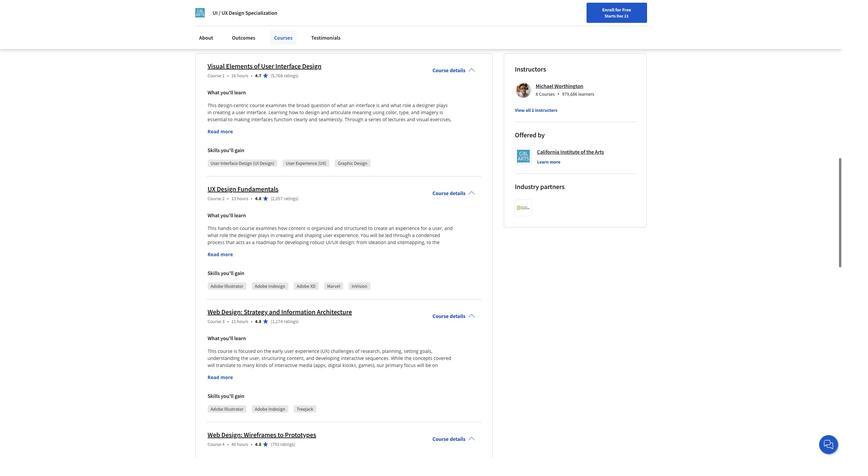 Task type: describe. For each thing, give the bounding box(es) containing it.
to up them
[[225, 42, 230, 48]]

adobe indesign for fundamentals
[[255, 284, 286, 290]]

learn more button
[[538, 159, 561, 165]]

how inside this design-centric course examines the broad question of what an interface is and what role a designer plays in creating a user interface. learning how to design and articulate meaning using color, type, and imagery is essential to making interfaces function clearly and seamlessly. through a series of lectures and visual exercises, you will focus on the many individual elements and components that make up the skillset of an interface designer. by the end of this course, you will be able to describe the key formal elements of clear, consistent, and intuitive ui design, and apply your learned skills to the design of a static screen-based interface.
[[289, 109, 298, 116]]

large
[[418, 370, 429, 376]]

multi-
[[394, 254, 407, 260]]

create inside this hands-on course examines how content is organized and structured to create an experience for a user, and what role the designer plays in creating and shaping user experience. you will be led through a condensed process that acts as a roadmap for developing robust ui/ux design: from ideation and sitemapping, to the creation of paper and digital prototypes. building on the design skills learned in visual elements of user interface design, you will apply this methodology to produce a digital prototype for a multi-screen app of your own invention.
[[374, 225, 388, 232]]

websites.
[[289, 370, 309, 376]]

course 3 • 11 hours •
[[208, 319, 253, 325]]

half
[[399, 370, 407, 376]]

architecture,
[[195, 42, 224, 48]]

adobe down its
[[255, 407, 268, 413]]

also
[[423, 384, 432, 390]]

learned inside this design-centric course examines the broad question of what an interface is and what role a designer plays in creating a user interface. learning how to design and articulate meaning using color, type, and imagery is essential to making interfaces function clearly and seamlessly. through a series of lectures and visual exercises, you will focus on the many individual elements and components that make up the skillset of an interface designer. by the end of this course, you will be able to describe the key formal elements of clear, consistent, and intuitive ui design, and apply your learned skills to the design of a static screen-based interface.
[[283, 138, 300, 144]]

read more button for ux
[[208, 251, 233, 258]]

challenges
[[331, 349, 354, 355]]

of right end
[[254, 131, 258, 137]]

experience for for
[[396, 225, 420, 232]]

first
[[389, 370, 398, 376]]

industry
[[515, 183, 539, 191]]

the up end
[[246, 123, 253, 130]]

design- inside this design-centric course examines the broad question of what an interface is and what role a designer plays in creating a user interface. learning how to design and articulate meaning using color, type, and imagery is essential to making interfaces function clearly and seamlessly. through a series of lectures and visual exercises, you will focus on the many individual elements and components that make up the skillset of an interface designer. by the end of this course, you will be able to describe the key formal elements of clear, consistent, and intuitive ui design, and apply your learned skills to the design of a static screen-based interface.
[[218, 102, 234, 109]]

40
[[232, 442, 236, 448]]

skills inside this hands-on course examines how content is organized and structured to create an experience for a user, and what role the designer plays in creating and shaping user experience. you will be led through a condensed process that acts as a roadmap for developing robust ui/ux design: from ideation and sitemapping, to the creation of paper and digital prototypes. building on the design skills learned in visual elements of user interface design, you will apply this methodology to produce a digital prototype for a multi-screen app of your own invention.
[[348, 247, 358, 253]]

is up using
[[377, 102, 380, 109]]

led
[[386, 232, 392, 239]]

process
[[208, 240, 225, 246]]

on left 'one'
[[432, 17, 437, 24]]

through
[[394, 232, 411, 239]]

details for visual elements of user interface design
[[450, 67, 466, 74]]

you inside the ui/ux design specialization brings a design-centric approach to user interface and user experience design, and offers practical, skill-based instruction centered around a visual communications perspective, rather than on one focused on marketing or programming alone. in this sequence of four courses, you will summarize and demonstrate all stages of the ui/ux development process, from user research to defining a project's strategy, scope, and information architecture, to developing sitemaps and wireframes. you'll learn current best practices and conventions in ux design and apply them to create effective and compelling screen-based experiences for websites or apps.
[[371, 26, 379, 32]]

creating inside this hands-on course examines how content is organized and structured to create an experience for a user, and what role the designer plays in creating and shaping user experience. you will be led through a condensed process that acts as a roadmap for developing robust ui/ux design: from ideation and sitemapping, to the creation of paper and digital prototypes. building on the design skills learned in visual elements of user interface design, you will apply this methodology to produce a digital prototype for a multi-screen app of your own invention.
[[276, 232, 294, 239]]

of up screen
[[418, 247, 423, 253]]

illustrator for design
[[224, 284, 244, 290]]

user up perspective,
[[389, 9, 399, 16]]

the
[[195, 9, 204, 16]]

focus inside this course is focused on the early user experience (ux) challenges of research, planning, setting goals, understanding the user, structuring content, and developing interactive sequences. while the concepts covered will translate to many kinds of interactive media (apps, digital kiosks, games), our primary focus will be on designing contemporary, responsive websites. in this course you will complete the first half of a large scale project—developing a comprehensive plan for a complex website—by defining the strategy and scope of the site, as well as developing its information architecture and overall structure. along the way we will also discuss:
[[404, 363, 416, 369]]

function
[[274, 116, 292, 123]]

of right "half"
[[408, 370, 413, 376]]

project—developing
[[208, 377, 252, 383]]

learning
[[269, 109, 288, 116]]

design- inside the ui/ux design specialization brings a design-centric approach to user interface and user experience design, and offers practical, skill-based instruction centered around a visual communications perspective, rather than on one focused on marketing or programming alone. in this sequence of four courses, you will summarize and demonstrate all stages of the ui/ux development process, from user research to defining a project's strategy, scope, and information architecture, to developing sitemaps and wireframes. you'll learn current best practices and conventions in ux design and apply them to create effective and compelling screen-based experiences for websites or apps.
[[287, 9, 303, 16]]

skills you'll gain for user
[[208, 147, 245, 154]]

prototypes
[[285, 431, 316, 440]]

4.8 for wireframes
[[255, 442, 262, 448]]

of up articulate
[[331, 102, 336, 109]]

strategy,
[[382, 34, 401, 40]]

specialization inside the ui/ux design specialization brings a design-centric approach to user interface and user experience design, and offers practical, skill-based instruction centered around a visual communications perspective, rather than on one focused on marketing or programming alone. in this sequence of four courses, you will summarize and demonstrate all stages of the ui/ux development process, from user research to defining a project's strategy, scope, and information architecture, to developing sitemaps and wireframes. you'll learn current best practices and conventions in ux design and apply them to create effective and compelling screen-based experiences for websites or apps.
[[235, 9, 267, 16]]

defining inside this course is focused on the early user experience (ux) challenges of research, planning, setting goals, understanding the user, structuring content, and developing interactive sequences. while the concepts covered will translate to many kinds of interactive media (apps, digital kiosks, games), our primary focus will be on designing contemporary, responsive websites. in this course you will complete the first half of a large scale project—developing a comprehensive plan for a complex website—by defining the strategy and scope of the site, as well as developing its information architecture and overall structure. along the way we will also discuss:
[[362, 377, 380, 383]]

design inside the ui/ux design specialization brings a design-centric approach to user interface and user experience design, and offers practical, skill-based instruction centered around a visual communications perspective, rather than on one focused on marketing or programming alone. in this sequence of four courses, you will summarize and demonstrate all stages of the ui/ux development process, from user research to defining a project's strategy, scope, and information architecture, to developing sitemaps and wireframes. you'll learn current best practices and conventions in ux design and apply them to create effective and compelling screen-based experiences for websites or apps.
[[442, 42, 457, 48]]

adobe down own
[[211, 284, 223, 290]]

0 vertical spatial elements
[[226, 62, 253, 70]]

for up condensed
[[421, 225, 428, 232]]

brings
[[268, 9, 282, 16]]

summarize
[[389, 26, 414, 32]]

architecture
[[299, 384, 325, 390]]

5,768
[[272, 73, 283, 79]]

ratings for wireframes
[[280, 442, 294, 448]]

design right graphic
[[354, 160, 368, 167]]

gain for and
[[235, 393, 245, 400]]

the up structuring
[[264, 349, 271, 355]]

to up ( 793 ratings )
[[278, 431, 284, 440]]

components
[[321, 123, 349, 130]]

of left paper
[[227, 247, 231, 253]]

course,
[[269, 131, 285, 137]]

institute
[[561, 149, 580, 155]]

for inside this course is focused on the early user experience (ux) challenges of research, planning, setting goals, understanding the user, structuring content, and developing interactive sequences. while the concepts covered will translate to many kinds of interactive media (apps, digital kiosks, games), our primary focus will be on designing contemporary, responsive websites. in this course you will complete the first half of a large scale project—developing a comprehensive plan for a complex website—by defining the strategy and scope of the site, as well as developing its information architecture and overall structure. along the way we will also discuss:
[[303, 377, 309, 383]]

of up 4.7
[[254, 62, 260, 70]]

series
[[369, 116, 382, 123]]

ratings for strategy
[[284, 319, 297, 325]]

) for fundamentals
[[297, 196, 299, 202]]

perspective,
[[377, 17, 404, 24]]

is up exercises,
[[440, 109, 443, 116]]

scale
[[430, 370, 441, 376]]

methodology
[[286, 254, 315, 260]]

2 horizontal spatial what
[[391, 102, 402, 109]]

0 vertical spatial your
[[646, 21, 655, 27]]

of left research,
[[355, 349, 360, 355]]

more for ux design fundamentals
[[221, 252, 233, 258]]

complex
[[314, 377, 333, 383]]

learn for ux design fundamentals
[[234, 212, 246, 219]]

will up 'ideation'
[[370, 232, 378, 239]]

exercises,
[[430, 116, 452, 123]]

( 1,174 ratings )
[[271, 319, 299, 325]]

one
[[439, 17, 447, 24]]

based inside this design-centric course examines the broad question of what an interface is and what role a designer plays in creating a user interface. learning how to design and articulate meaning using color, type, and imagery is essential to making interfaces function clearly and seamlessly. through a series of lectures and visual exercises, you will focus on the many individual elements and components that make up the skillset of an interface designer. by the end of this course, you will be able to describe the key formal elements of clear, consistent, and intuitive ui design, and apply your learned skills to the design of a static screen-based interface.
[[382, 138, 395, 144]]

defining inside the ui/ux design specialization brings a design-centric approach to user interface and user experience design, and offers practical, skill-based instruction centered around a visual communications perspective, rather than on one focused on marketing or programming alone. in this sequence of four courses, you will summarize and demonstrate all stages of the ui/ux development process, from user research to defining a project's strategy, scope, and information architecture, to developing sitemaps and wireframes. you'll learn current best practices and conventions in ux design and apply them to create effective and compelling screen-based experiences for websites or apps.
[[338, 34, 357, 40]]

scope,
[[402, 34, 416, 40]]

• down strategy
[[251, 319, 253, 325]]

on down 'practical,'
[[214, 26, 220, 32]]

to right 'able'
[[321, 131, 326, 137]]

roadmap
[[256, 240, 276, 246]]

focus inside this design-centric course examines the broad question of what an interface is and what role a designer plays in creating a user interface. learning how to design and articulate meaning using color, type, and imagery is essential to making interfaces function clearly and seamlessly. through a series of lectures and visual exercises, you will focus on the many individual elements and components that make up the skillset of an interface designer. by the end of this course, you will be able to describe the key formal elements of clear, consistent, and intuitive ui design, and apply your learned skills to the design of a static screen-based interface.
[[226, 123, 237, 130]]

create inside the ui/ux design specialization brings a design-centric approach to user interface and user experience design, and offers practical, skill-based instruction centered around a visual communications perspective, rather than on one focused on marketing or programming alone. in this sequence of four courses, you will summarize and demonstrate all stages of the ui/ux development process, from user research to defining a project's strategy, scope, and information architecture, to developing sitemaps and wireframes. you'll learn current best practices and conventions in ux design and apply them to create effective and compelling screen-based experiences for websites or apps.
[[237, 50, 251, 56]]

course up complex
[[325, 370, 340, 376]]

chat with us image
[[824, 440, 835, 451]]

1 vertical spatial interface
[[221, 160, 238, 167]]

focused inside this course is focused on the early user experience (ux) challenges of research, planning, setting goals, understanding the user, structuring content, and developing interactive sequences. while the concepts covered will translate to many kinds of interactive media (apps, digital kiosks, games), our primary focus will be on designing contemporary, responsive websites. in this course you will complete the first half of a large scale project—developing a comprehensive plan for a complex website—by defining the strategy and scope of the site, as well as developing its information architecture and overall structure. along the way we will also discuss:
[[239, 349, 256, 355]]

2 skills from the top
[[208, 270, 220, 277]]

( for of
[[271, 73, 272, 79]]

• inside michael worthington 8 courses • 979,686 learners
[[558, 90, 560, 98]]

design up 'skill-'
[[229, 9, 244, 16]]

design up course 2 • 13 hours •
[[217, 185, 236, 193]]

apply inside this design-centric course examines the broad question of what an interface is and what role a designer plays in creating a user interface. learning how to design and articulate meaning using color, type, and imagery is essential to making interfaces function clearly and seamlessly. through a series of lectures and visual exercises, you will focus on the many individual elements and components that make up the skillset of an interface designer. by the end of this course, you will be able to describe the key formal elements of clear, consistent, and intuitive ui design, and apply your learned skills to the design of a static screen-based interface.
[[259, 138, 271, 144]]

produce
[[322, 254, 340, 260]]

designer.
[[208, 131, 228, 137]]

1 horizontal spatial ui/ux
[[225, 34, 238, 40]]

more inside the "learn more" button
[[550, 159, 561, 165]]

learners
[[579, 91, 595, 97]]

you inside this course is focused on the early user experience (ux) challenges of research, planning, setting goals, understanding the user, structuring content, and developing interactive sequences. while the concepts covered will translate to many kinds of interactive media (apps, digital kiosks, games), our primary focus will be on designing contemporary, responsive websites. in this course you will complete the first half of a large scale project—developing a comprehensive plan for a complex website—by defining the strategy and scope of the site, as well as developing its information architecture and overall structure. along the way we will also discuss:
[[341, 370, 349, 376]]

of down structuring
[[269, 363, 273, 369]]

developing inside the ui/ux design specialization brings a design-centric approach to user interface and user experience design, and offers practical, skill-based instruction centered around a visual communications perspective, rather than on one focused on marketing or programming alone. in this sequence of four courses, you will summarize and demonstrate all stages of the ui/ux development process, from user research to defining a project's strategy, scope, and information architecture, to developing sitemaps and wireframes. you'll learn current best practices and conventions in ux design and apply them to create effective and compelling screen-based experiences for websites or apps.
[[231, 42, 256, 48]]

plays inside this hands-on course examines how content is organized and structured to create an experience for a user, and what role the designer plays in creating and shaping user experience. you will be led through a condensed process that acts as a roadmap for developing robust ui/ux design: from ideation and sitemapping, to the creation of paper and digital prototypes. building on the design skills learned in visual elements of user interface design, you will apply this methodology to produce a digital prototype for a multi-screen app of your own invention.
[[258, 232, 270, 239]]

0 horizontal spatial digital
[[256, 247, 270, 253]]

research
[[312, 34, 331, 40]]

• left 4.7
[[251, 73, 253, 79]]

in up roadmap
[[271, 232, 275, 239]]

user up communications
[[348, 9, 358, 16]]

will inside the ui/ux design specialization brings a design-centric approach to user interface and user experience design, and offers practical, skill-based instruction centered around a visual communications perspective, rather than on one focused on marketing or programming alone. in this sequence of four courses, you will summarize and demonstrate all stages of the ui/ux development process, from user research to defining a project's strategy, scope, and information architecture, to developing sitemaps and wireframes. you'll learn current best practices and conventions in ux design and apply them to create effective and compelling screen-based experiences for websites or apps.
[[380, 26, 388, 32]]

4
[[222, 442, 225, 448]]

• right 4
[[227, 442, 229, 448]]

courses inside courses link
[[274, 34, 293, 41]]

1 horizontal spatial elements
[[380, 131, 400, 137]]

• right 3
[[227, 319, 229, 325]]

0 vertical spatial (ux)
[[318, 160, 327, 167]]

california institute of the arts image
[[195, 8, 205, 17]]

through
[[345, 116, 364, 123]]

more up them
[[208, 35, 221, 42]]

ux inside the ui/ux design specialization brings a design-centric approach to user interface and user experience design, and offers practical, skill-based instruction centered around a visual communications perspective, rather than on one focused on marketing or programming alone. in this sequence of four courses, you will summarize and demonstrate all stages of the ui/ux development process, from user research to defining a project's strategy, scope, and information architecture, to developing sitemaps and wireframes. you'll learn current best practices and conventions in ux design and apply them to create effective and compelling screen-based experiences for websites or apps.
[[435, 42, 441, 48]]

to right them
[[232, 50, 236, 56]]

adobe down site,
[[211, 407, 223, 413]]

2,057
[[272, 196, 283, 202]]

1 vertical spatial interactive
[[275, 363, 298, 369]]

course details for web design: strategy and information architecture
[[433, 313, 466, 320]]

your inside this hands-on course examines how content is organized and structured to create an experience for a user, and what role the designer plays in creating and shaping user experience. you will be led through a condensed process that acts as a roadmap for developing robust ui/ux design: from ideation and sitemapping, to the creation of paper and digital prototypes. building on the design skills learned in visual elements of user interface design, you will apply this methodology to produce a digital prototype for a multi-screen app of your own invention.
[[438, 254, 448, 260]]

clearly
[[294, 116, 308, 123]]

early
[[273, 349, 283, 355]]

offers
[[195, 17, 208, 24]]

gain for user
[[235, 147, 245, 154]]

adobe xd
[[297, 284, 316, 290]]

ratings for of
[[284, 73, 297, 79]]

the left broad
[[288, 102, 295, 109]]

plan
[[292, 377, 302, 383]]

to up clearly on the top left of the page
[[300, 109, 304, 116]]

read down the offers
[[195, 35, 207, 42]]

read for ux
[[208, 252, 219, 258]]

website—by
[[334, 377, 361, 383]]

) for wireframes
[[294, 442, 295, 448]]

2 inside view all 2 instructors button
[[532, 107, 535, 113]]

enroll
[[603, 7, 615, 13]]

to left produce
[[316, 254, 321, 260]]

ui inside this design-centric course examines the broad question of what an interface is and what role a designer plays in creating a user interface. learning how to design and articulate meaning using color, type, and imagery is essential to making interfaces function clearly and seamlessly. through a series of lectures and visual exercises, you will focus on the many individual elements and components that make up the skillset of an interface designer. by the end of this course, you will be able to describe the key formal elements of clear, consistent, and intuitive ui design, and apply your learned skills to the design of a static screen-based interface.
[[227, 138, 231, 144]]

examines for fundamentals
[[256, 225, 277, 232]]

to up the 'you'
[[368, 225, 373, 232]]

0 vertical spatial or
[[245, 26, 250, 32]]

testimonials
[[312, 34, 341, 41]]

the down condensed
[[433, 240, 440, 246]]

to right research
[[332, 34, 337, 40]]

how inside this hands-on course examines how content is organized and structured to create an experience for a user, and what role the designer plays in creating and shaping user experience. you will be led through a condensed process that acts as a roadmap for developing robust ui/ux design: from ideation and sitemapping, to the creation of paper and digital prototypes. building on the design skills learned in visual elements of user interface design, you will apply this methodology to produce a digital prototype for a multi-screen app of your own invention.
[[278, 225, 288, 232]]

visual inside this design-centric course examines the broad question of what an interface is and what role a designer plays in creating a user interface. learning how to design and articulate meaning using color, type, and imagery is essential to making interfaces function clearly and seamlessly. through a series of lectures and visual exercises, you will focus on the many individual elements and components that make up the skillset of an interface designer. by the end of this course, you will be able to describe the key formal elements of clear, consistent, and intuitive ui design, and apply your learned skills to the design of a static screen-based interface.
[[417, 116, 429, 123]]

course details for visual elements of user interface design
[[433, 67, 466, 74]]

0 horizontal spatial an
[[349, 102, 355, 109]]

0 vertical spatial interface
[[276, 62, 301, 70]]

courses inside michael worthington 8 courses • 979,686 learners
[[539, 91, 555, 97]]

the left key
[[347, 131, 354, 137]]

2 vertical spatial interface
[[417, 123, 437, 130]]

interfaces
[[251, 116, 273, 123]]

partner 1 image
[[517, 202, 530, 215]]

what for web
[[208, 335, 220, 342]]

course inside this design-centric course examines the broad question of what an interface is and what role a designer plays in creating a user interface. learning how to design and articulate meaning using color, type, and imagery is essential to making interfaces function clearly and seamlessly. through a series of lectures and visual exercises, you will focus on the many individual elements and components that make up the skillset of an interface designer. by the end of this course, you will be able to describe the key formal elements of clear, consistent, and intuitive ui design, and apply your learned skills to the design of a static screen-based interface.
[[250, 102, 265, 109]]

design down describe
[[327, 138, 342, 144]]

be inside this hands-on course examines how content is organized and structured to create an experience for a user, and what role the designer plays in creating and shaping user experience. you will be led through a condensed process that acts as a roadmap for developing robust ui/ux design: from ideation and sitemapping, to the creation of paper and digital prototypes. building on the design skills learned in visual elements of user interface design, you will apply this methodology to produce a digital prototype for a multi-screen app of your own invention.
[[379, 232, 384, 239]]

read more button for visual
[[208, 128, 233, 135]]

the right up on the left
[[380, 123, 387, 130]]

sitemapping,
[[397, 240, 426, 246]]

is inside this hands-on course examines how content is organized and structured to create an experience for a user, and what role the designer plays in creating and shaping user experience. you will be led through a condensed process that acts as a roadmap for developing robust ui/ux design: from ideation and sitemapping, to the creation of paper and digital prototypes. building on the design skills learned in visual elements of user interface design, you will apply this methodology to produce a digital prototype for a multi-screen app of your own invention.
[[307, 225, 310, 232]]

the up the 'discuss:'
[[438, 377, 445, 383]]

1 horizontal spatial as
[[234, 384, 239, 390]]

will down roadmap
[[255, 254, 262, 260]]

individual
[[267, 123, 289, 130]]

read more button down the offers
[[195, 35, 221, 42]]

you down essential
[[208, 123, 216, 130]]

site,
[[208, 384, 217, 390]]

will down kiosks,
[[350, 370, 358, 376]]

your inside this design-centric course examines the broad question of what an interface is and what role a designer plays in creating a user interface. learning how to design and articulate meaning using color, type, and imagery is essential to making interfaces function clearly and seamlessly. through a series of lectures and visual exercises, you will focus on the many individual elements and components that make up the skillset of an interface designer. by the end of this course, you will be able to describe the key formal elements of clear, consistent, and intuitive ui design, and apply your learned skills to the design of a static screen-based interface.
[[272, 138, 282, 144]]

worthington
[[555, 83, 584, 89]]

discuss:
[[433, 384, 450, 390]]

role inside this hands-on course examines how content is organized and structured to create an experience for a user, and what role the designer plays in creating and shaping user experience. you will be led through a condensed process that acts as a roadmap for developing robust ui/ux design: from ideation and sitemapping, to the creation of paper and digital prototypes. building on the design skills learned in visual elements of user interface design, you will apply this methodology to produce a digital prototype for a multi-screen app of your own invention.
[[220, 232, 228, 239]]

• down wireframes
[[251, 442, 253, 448]]

learn inside the ui/ux design specialization brings a design-centric approach to user interface and user experience design, and offers practical, skill-based instruction centered around a visual communications perspective, rather than on one focused on marketing or programming alone. in this sequence of four courses, you will summarize and demonstrate all stages of the ui/ux development process, from user research to defining a project's strategy, scope, and information architecture, to developing sitemaps and wireframes. you'll learn current best practices and conventions in ux design and apply them to create effective and compelling screen-based experiences for websites or apps.
[[329, 42, 340, 48]]

user inside this design-centric course examines the broad question of what an interface is and what role a designer plays in creating a user interface. learning how to design and articulate meaning using color, type, and imagery is essential to making interfaces function clearly and seamlessly. through a series of lectures and visual exercises, you will focus on the many individual elements and components that make up the skillset of an interface designer. by the end of this course, you will be able to describe the key formal elements of clear, consistent, and intuitive ui design, and apply your learned skills to the design of a static screen-based interface.
[[236, 109, 246, 116]]

visual inside the ui/ux design specialization brings a design-centric approach to user interface and user experience design, and offers practical, skill-based instruction centered around a visual communications perspective, rather than on one focused on marketing or programming alone. in this sequence of four courses, you will summarize and demonstrate all stages of the ui/ux development process, from user research to defining a project's strategy, scope, and information architecture, to developing sitemaps and wireframes. you'll learn current best practices and conventions in ux design and apply them to create effective and compelling screen-based experiences for websites or apps.
[[324, 17, 337, 24]]

this inside this course is focused on the early user experience (ux) challenges of research, planning, setting goals, understanding the user, structuring content, and developing interactive sequences. while the concepts covered will translate to many kinds of interactive media (apps, digital kiosks, games), our primary focus will be on designing contemporary, responsive websites. in this course you will complete the first half of a large scale project—developing a comprehensive plan for a complex website—by defining the strategy and scope of the site, as well as developing its information architecture and overall structure. along the way we will also discuss:
[[316, 370, 324, 376]]

0 horizontal spatial interface.
[[247, 109, 267, 116]]

0 vertical spatial ui/ux
[[205, 9, 218, 16]]

developing down contemporary,
[[240, 384, 264, 390]]

1 vertical spatial digital
[[346, 254, 359, 260]]

8
[[536, 91, 539, 97]]

find your new career
[[637, 21, 679, 27]]

be inside this course is focused on the early user experience (ux) challenges of research, planning, setting goals, understanding the user, structuring content, and developing interactive sequences. while the concepts covered will translate to many kinds of interactive media (apps, digital kiosks, games), our primary focus will be on designing contemporary, responsive websites. in this course you will complete the first half of a large scale project—developing a comprehensive plan for a complex website—by defining the strategy and scope of the site, as well as developing its information architecture and overall structure. along the way we will also discuss:
[[426, 363, 431, 369]]

user, inside this hands-on course examines how content is organized and structured to create an experience for a user, and what role the designer plays in creating and shaping user experience. you will be led through a condensed process that acts as a roadmap for developing robust ui/ux design: from ideation and sitemapping, to the creation of paper and digital prototypes. building on the design skills learned in visual elements of user interface design, you will apply this methodology to produce a digital prototype for a multi-screen app of your own invention.
[[433, 225, 444, 232]]

what you'll learn for elements
[[208, 89, 246, 96]]

specialization up "instruction"
[[246, 9, 278, 16]]

you'll down well
[[221, 393, 234, 400]]

make
[[360, 123, 372, 130]]

design down compelling
[[302, 62, 322, 70]]

overall
[[336, 384, 351, 390]]

• down the "fundamentals"
[[251, 196, 253, 202]]

0 vertical spatial ui
[[213, 9, 218, 16]]

1 vertical spatial interface.
[[396, 138, 417, 144]]

structured
[[344, 225, 367, 232]]

hours for strategy
[[237, 319, 248, 325]]

in inside this course is focused on the early user experience (ux) challenges of research, planning, setting goals, understanding the user, structuring content, and developing interactive sequences. while the concepts covered will translate to many kinds of interactive media (apps, digital kiosks, games), our primary focus will be on designing contemporary, responsive websites. in this course you will complete the first half of a large scale project—developing a comprehensive plan for a complex website—by defining the strategy and scope of the site, as well as developing its information architecture and overall structure. along the way we will also discuss:
[[310, 370, 315, 376]]

centric inside this design-centric course examines the broad question of what an interface is and what role a designer plays in creating a user interface. learning how to design and articulate meaning using color, type, and imagery is essential to making interfaces function clearly and seamlessly. through a series of lectures and visual exercises, you will focus on the many individual elements and components that make up the skillset of an interface designer. by the end of this course, you will be able to describe the key formal elements of clear, consistent, and intuitive ui design, and apply your learned skills to the design of a static screen-based interface.
[[234, 102, 249, 109]]

you'll down the invention. on the bottom left of the page
[[221, 270, 234, 277]]

design down question
[[305, 109, 320, 116]]

read more down the offers
[[195, 35, 221, 42]]

the inside the ui/ux design specialization brings a design-centric approach to user interface and user experience design, and offers practical, skill-based instruction centered around a visual communications perspective, rather than on one focused on marketing or programming alone. in this sequence of four courses, you will summarize and demonstrate all stages of the ui/ux development process, from user research to defining a project's strategy, scope, and information architecture, to developing sitemaps and wireframes. you'll learn current best practices and conventions in ux design and apply them to create effective and compelling screen-based experiences for websites or apps.
[[216, 34, 223, 40]]

the down 'able'
[[319, 138, 326, 144]]

career
[[666, 21, 679, 27]]

the down our
[[381, 370, 388, 376]]

of down describe
[[343, 138, 348, 144]]

skills for and
[[208, 393, 220, 400]]

for left multi-
[[383, 254, 389, 260]]

of down scale
[[432, 377, 437, 383]]

indesign for fundamentals
[[269, 284, 286, 290]]

of right the app
[[433, 254, 437, 260]]

web for web design: strategy and information architecture
[[208, 308, 220, 317]]

experience inside this course is focused on the early user experience (ux) challenges of research, planning, setting goals, understanding the user, structuring content, and developing interactive sequences. while the concepts covered will translate to many kinds of interactive media (apps, digital kiosks, games), our primary focus will be on designing contemporary, responsive websites. in this course you will complete the first half of a large scale project—developing a comprehensive plan for a complex website—by defining the strategy and scope of the site, as well as developing its information architecture and overall structure. along the way we will also discuss:
[[295, 349, 320, 355]]

prototypes.
[[271, 247, 296, 253]]

what for visual
[[208, 89, 220, 96]]

to down 'able'
[[313, 138, 318, 144]]

the ui/ux design specialization brings a design-centric approach to user interface and user experience design, and offers practical, skill-based instruction centered around a visual communications perspective, rather than on one focused on marketing or programming alone. in this sequence of four courses, you will summarize and demonstrate all stages of the ui/ux development process, from user research to defining a project's strategy, scope, and information architecture, to developing sitemaps and wireframes. you'll learn current best practices and conventions in ux design and apply them to create effective and compelling screen-based experiences for websites or apps.
[[195, 9, 461, 56]]

an inside this hands-on course examines how content is organized and structured to create an experience for a user, and what role the designer plays in creating and shaping user experience. you will be led through a condensed process that acts as a roadmap for developing robust ui/ux design: from ideation and sitemapping, to the creation of paper and digital prototypes. building on the design skills learned in visual elements of user interface design, you will apply this methodology to produce a digital prototype for a multi-screen app of your own invention.
[[389, 225, 395, 232]]

wireframes.
[[288, 42, 315, 48]]

information
[[281, 308, 316, 317]]

adobe up strategy
[[255, 284, 268, 290]]

course details for web design: wireframes to prototypes
[[433, 436, 466, 443]]

information inside the ui/ux design specialization brings a design-centric approach to user interface and user experience design, and offers practical, skill-based instruction centered around a visual communications perspective, rather than on one focused on marketing or programming alone. in this sequence of four courses, you will summarize and demonstrate all stages of the ui/ux development process, from user research to defining a project's strategy, scope, and information architecture, to developing sitemaps and wireframes. you'll learn current best practices and conventions in ux design and apply them to create effective and compelling screen-based experiences for websites or apps.
[[427, 34, 454, 40]]

1 horizontal spatial interactive
[[341, 356, 364, 362]]

this inside this design-centric course examines the broad question of what an interface is and what role a designer plays in creating a user interface. learning how to design and articulate meaning using color, type, and imagery is essential to making interfaces function clearly and seamlessly. through a series of lectures and visual exercises, you will focus on the many individual elements and components that make up the skillset of an interface designer. by the end of this course, you will be able to describe the key formal elements of clear, consistent, and intuitive ui design, and apply your learned skills to the design of a static screen-based interface.
[[260, 131, 268, 137]]

this for web
[[208, 349, 217, 355]]

industry partners
[[515, 183, 565, 191]]

the left arts
[[587, 149, 594, 155]]

will up designing at left bottom
[[208, 363, 215, 369]]

user down intuitive
[[211, 160, 220, 167]]

read more for ux
[[208, 252, 233, 258]]

elements inside this hands-on course examines how content is organized and structured to create an experience for a user, and what role the designer plays in creating and shaping user experience. you will be led through a condensed process that acts as a roadmap for developing robust ui/ux design: from ideation and sitemapping, to the creation of paper and digital prototypes. building on the design skills learned in visual elements of user interface design, you will apply this methodology to produce a digital prototype for a multi-screen app of your own invention.
[[397, 247, 417, 253]]

design left (ui
[[239, 160, 252, 167]]

the down setting
[[405, 356, 412, 362]]

kinds
[[256, 363, 268, 369]]

on up kinds
[[257, 349, 263, 355]]

of up clear, in the left of the page
[[405, 123, 409, 130]]

making
[[234, 116, 250, 123]]

of left four
[[335, 26, 340, 32]]

you
[[361, 232, 369, 239]]

user up 4.7
[[261, 62, 274, 70]]

• right 1
[[227, 73, 229, 79]]

free
[[623, 7, 632, 13]]

the up along
[[381, 377, 389, 383]]

this inside this hands-on course examines how content is organized and structured to create an experience for a user, and what role the designer plays in creating and shaping user experience. you will be led through a condensed process that acts as a roadmap for developing robust ui/ux design: from ideation and sitemapping, to the creation of paper and digital prototypes. building on the design skills learned in visual elements of user interface design, you will apply this methodology to produce a digital prototype for a multi-screen app of your own invention.
[[277, 254, 285, 260]]

skills inside this design-centric course examines the broad question of what an interface is and what role a designer plays in creating a user interface. learning how to design and articulate meaning using color, type, and imagery is essential to making interfaces function clearly and seamlessly. through a series of lectures and visual exercises, you will focus on the many individual elements and components that make up the skillset of an interface designer. by the end of this course, you will be able to describe the key formal elements of clear, consistent, and intuitive ui design, and apply your learned skills to the design of a static screen-based interface.
[[302, 138, 312, 144]]

0 horizontal spatial ux
[[208, 185, 216, 193]]

broad
[[297, 102, 310, 109]]

all inside button
[[526, 107, 531, 113]]

user inside this hands-on course examines how content is organized and structured to create an experience for a user, and what role the designer plays in creating and shaping user experience. you will be led through a condensed process that acts as a roadmap for developing robust ui/ux design: from ideation and sitemapping, to the creation of paper and digital prototypes. building on the design skills learned in visual elements of user interface design, you will apply this methodology to produce a digital prototype for a multi-screen app of your own invention.
[[424, 247, 434, 253]]

our
[[377, 363, 385, 369]]

on up scale
[[433, 363, 438, 369]]

sequences.
[[365, 356, 390, 362]]

creating inside this design-centric course examines the broad question of what an interface is and what role a designer plays in creating a user interface. learning how to design and articulate meaning using color, type, and imagery is essential to making interfaces function clearly and seamlessly. through a series of lectures and visual exercises, you will focus on the many individual elements and components that make up the skillset of an interface designer. by the end of this course, you will be able to describe the key formal elements of clear, consistent, and intuitive ui design, and apply your learned skills to the design of a static screen-based interface.
[[213, 109, 231, 116]]

along
[[375, 384, 387, 390]]

in down 'ideation'
[[377, 247, 381, 253]]

1 vertical spatial or
[[396, 50, 400, 56]]

marketing
[[221, 26, 244, 32]]

translate
[[216, 363, 236, 369]]

to down condensed
[[427, 240, 432, 246]]

experiences
[[340, 50, 366, 56]]

best
[[359, 42, 369, 48]]

visual inside this hands-on course examines how content is organized and structured to create an experience for a user, and what role the designer plays in creating and shaping user experience. you will be led through a condensed process that acts as a roadmap for developing robust ui/ux design: from ideation and sitemapping, to the creation of paper and digital prototypes. building on the design skills learned in visual elements of user interface design, you will apply this methodology to produce a digital prototype for a multi-screen app of your own invention.
[[383, 247, 396, 253]]

outcomes link
[[228, 30, 260, 45]]

to right approach
[[342, 9, 347, 16]]

for inside the ui/ux design specialization brings a design-centric approach to user interface and user experience design, and offers practical, skill-based instruction centered around a visual communications perspective, rather than on one focused on marketing or programming alone. in this sequence of four courses, you will summarize and demonstrate all stages of the ui/ux development process, from user research to defining a project's strategy, scope, and information architecture, to developing sitemaps and wireframes. you'll learn current best practices and conventions in ux design and apply them to create effective and compelling screen-based experiences for websites or apps.
[[367, 50, 374, 56]]

building
[[297, 247, 315, 253]]

0 horizontal spatial visual
[[208, 62, 225, 70]]

user experience (ux)
[[286, 160, 327, 167]]

0 horizontal spatial 2
[[222, 196, 225, 202]]

web design: strategy and information architecture
[[208, 308, 352, 317]]

approach
[[320, 9, 341, 16]]

user left experience
[[286, 160, 295, 167]]

will up designer.
[[217, 123, 224, 130]]

on up acts
[[233, 225, 239, 232]]

course inside this hands-on course examines how content is organized and structured to create an experience for a user, and what role the designer plays in creating and shaping user experience. you will be led through a condensed process that acts as a roadmap for developing robust ui/ux design: from ideation and sitemapping, to the creation of paper and digital prototypes. building on the design skills learned in visual elements of user interface design, you will apply this methodology to produce a digital prototype for a multi-screen app of your own invention.
[[240, 225, 255, 232]]

developing up (apps,
[[316, 356, 340, 362]]

course details button for visual elements of user interface design
[[427, 58, 481, 83]]

of left clear, in the left of the page
[[401, 131, 406, 137]]



Task type: vqa. For each thing, say whether or not it's contained in the screenshot.
the middle the online
no



Task type: locate. For each thing, give the bounding box(es) containing it.
ui/ux down marketing
[[225, 34, 238, 40]]

1 vertical spatial interface
[[356, 102, 375, 109]]

read for web
[[208, 375, 219, 381]]

on down robust
[[317, 247, 322, 253]]

0 vertical spatial create
[[237, 50, 251, 56]]

consistent,
[[420, 131, 443, 137]]

0 horizontal spatial centric
[[234, 102, 249, 109]]

view all 2 instructors button
[[515, 107, 558, 114]]

4.8 for strategy
[[255, 319, 262, 325]]

instruction
[[256, 17, 281, 24]]

as inside this hands-on course examines how content is organized and structured to create an experience for a user, and what role the designer plays in creating and shaping user experience. you will be led through a condensed process that acts as a roadmap for developing robust ui/ux design: from ideation and sitemapping, to the creation of paper and digital prototypes. building on the design skills learned in visual elements of user interface design, you will apply this methodology to produce a digital prototype for a multi-screen app of your own invention.
[[246, 240, 251, 246]]

4.8 down the "fundamentals"
[[255, 196, 262, 202]]

0 horizontal spatial information
[[272, 384, 298, 390]]

interface for and
[[359, 9, 379, 16]]

0 horizontal spatial designer
[[238, 232, 257, 239]]

0 horizontal spatial be
[[304, 131, 309, 137]]

1 vertical spatial defining
[[362, 377, 380, 383]]

hours for of
[[237, 73, 248, 79]]

0 horizontal spatial your
[[272, 138, 282, 144]]

0 vertical spatial focus
[[226, 123, 237, 130]]

screen-
[[308, 50, 325, 56], [365, 138, 382, 144]]

2 indesign from the top
[[269, 407, 286, 413]]

1 vertical spatial apply
[[259, 138, 271, 144]]

2 vertical spatial digital
[[328, 363, 342, 369]]

3 4.8 from the top
[[255, 442, 262, 448]]

more for visual elements of user interface design
[[221, 128, 233, 135]]

centered
[[282, 17, 302, 24]]

around
[[303, 17, 319, 24]]

0 vertical spatial gain
[[235, 147, 245, 154]]

michael worthington 8 courses • 979,686 learners
[[536, 83, 595, 98]]

1
[[222, 73, 225, 79]]

an up meaning
[[349, 102, 355, 109]]

4 hours from the top
[[237, 442, 248, 448]]

course details
[[433, 67, 466, 74], [433, 190, 466, 197], [433, 313, 466, 320], [433, 436, 466, 443]]

designer up imagery
[[417, 102, 436, 109]]

courses,
[[351, 26, 370, 32]]

ui/ux left the '/'
[[205, 9, 218, 16]]

practices
[[370, 42, 390, 48]]

3 skills from the top
[[208, 393, 220, 400]]

all right demonstrate
[[455, 26, 460, 32]]

0 vertical spatial adobe illustrator
[[211, 284, 244, 290]]

0 vertical spatial this
[[208, 102, 217, 109]]

adobe
[[211, 284, 223, 290], [255, 284, 268, 290], [297, 284, 310, 290], [211, 407, 223, 413], [255, 407, 268, 413]]

(
[[271, 73, 272, 79], [271, 196, 272, 202], [271, 319, 272, 325], [271, 442, 272, 448]]

visual down imagery
[[417, 116, 429, 123]]

digital down design: on the left bottom
[[346, 254, 359, 260]]

read more button
[[195, 35, 221, 42], [208, 128, 233, 135], [208, 251, 233, 258], [208, 374, 233, 381]]

skills you'll gain for and
[[208, 393, 245, 400]]

sequence
[[313, 26, 334, 32]]

0 vertical spatial ux
[[222, 9, 228, 16]]

will right "we"
[[414, 384, 422, 390]]

read more for visual
[[208, 128, 233, 135]]

this inside the ui/ux design specialization brings a design-centric approach to user interface and user experience design, and offers practical, skill-based instruction centered around a visual communications perspective, rather than on one focused on marketing or programming alone. in this sequence of four courses, you will summarize and demonstrate all stages of the ui/ux development process, from user research to defining a project's strategy, scope, and information architecture, to developing sitemaps and wireframes. you'll learn current best practices and conventions in ux design and apply them to create effective and compelling screen-based experiences for websites or apps.
[[303, 26, 312, 32]]

prototype
[[360, 254, 382, 260]]

research,
[[361, 349, 381, 355]]

this for ux
[[208, 225, 217, 232]]

user, up condensed
[[433, 225, 444, 232]]

more up intuitive
[[221, 128, 233, 135]]

1 4.8 from the top
[[255, 196, 262, 202]]

web
[[208, 308, 220, 317], [208, 431, 220, 440]]

you'll for on
[[221, 212, 233, 219]]

offered by
[[515, 131, 545, 139]]

this inside this hands-on course examines how content is organized and structured to create an experience for a user, and what role the designer plays in creating and shaping user experience. you will be led through a condensed process that acts as a roadmap for developing robust ui/ux design: from ideation and sitemapping, to the creation of paper and digital prototypes. building on the design skills learned in visual elements of user interface design, you will apply this methodology to produce a digital prototype for a multi-screen app of your own invention.
[[208, 225, 217, 232]]

0 vertical spatial design-
[[287, 9, 303, 16]]

) for strategy
[[297, 319, 299, 325]]

3 what from the top
[[208, 335, 220, 342]]

1 vertical spatial create
[[374, 225, 388, 232]]

view all 2 instructors
[[515, 107, 558, 113]]

0 horizontal spatial that
[[226, 240, 235, 246]]

for
[[616, 7, 622, 13], [367, 50, 374, 56], [421, 225, 428, 232], [277, 240, 284, 246], [383, 254, 389, 260], [303, 377, 309, 383]]

1 horizontal spatial based
[[325, 50, 338, 56]]

3 ( from the top
[[271, 319, 272, 325]]

0 vertical spatial interactive
[[341, 356, 364, 362]]

) down prototypes
[[294, 442, 295, 448]]

3 gain from the top
[[235, 393, 245, 400]]

plays inside this design-centric course examines the broad question of what an interface is and what role a designer plays in creating a user interface. learning how to design and articulate meaning using color, type, and imagery is essential to making interfaces function clearly and seamlessly. through a series of lectures and visual exercises, you will focus on the many individual elements and components that make up the skillset of an interface designer. by the end of this course, you will be able to describe the key formal elements of clear, consistent, and intuitive ui design, and apply your learned skills to the design of a static screen-based interface.
[[437, 102, 448, 109]]

interface inside this hands-on course examines how content is organized and structured to create an experience for a user, and what role the designer plays in creating and shaping user experience. you will be led through a condensed process that acts as a roadmap for developing robust ui/ux design: from ideation and sitemapping, to the creation of paper and digital prototypes. building on the design skills learned in visual elements of user interface design, you will apply this methodology to produce a digital prototype for a multi-screen app of your own invention.
[[208, 254, 227, 260]]

to up contemporary,
[[237, 363, 241, 369]]

experience
[[400, 9, 425, 16], [396, 225, 420, 232], [295, 349, 320, 355]]

you'll for design
[[221, 147, 234, 154]]

many inside this course is focused on the early user experience (ux) challenges of research, planning, setting goals, understanding the user, structuring content, and developing interactive sequences. while the concepts covered will translate to many kinds of interactive media (apps, digital kiosks, games), our primary focus will be on designing contemporary, responsive websites. in this course you will complete the first half of a large scale project—developing a comprehensive plan for a complex website—by defining the strategy and scope of the site, as well as developing its information architecture and overall structure. along the way we will also discuss:
[[243, 363, 255, 369]]

details for ux design fundamentals
[[450, 190, 466, 197]]

adobe indesign down its
[[255, 407, 286, 413]]

your right the app
[[438, 254, 448, 260]]

this inside this design-centric course examines the broad question of what an interface is and what role a designer plays in creating a user interface. learning how to design and articulate meaning using color, type, and imagery is essential to making interfaces function clearly and seamlessly. through a series of lectures and visual exercises, you will focus on the many individual elements and components that make up the skillset of an interface designer. by the end of this course, you will be able to describe the key formal elements of clear, consistent, and intuitive ui design, and apply your learned skills to the design of a static screen-based interface.
[[208, 102, 217, 109]]

1 horizontal spatial creating
[[276, 232, 294, 239]]

) right 5,768
[[297, 73, 299, 79]]

2 adobe indesign from the top
[[255, 407, 286, 413]]

of down using
[[383, 116, 387, 123]]

read for visual
[[208, 128, 219, 135]]

type,
[[399, 109, 410, 116]]

ratings right 2,057
[[284, 196, 297, 202]]

adobe indesign for strategy
[[255, 407, 286, 413]]

2 this from the top
[[208, 225, 217, 232]]

examines for of
[[266, 102, 287, 109]]

all
[[455, 26, 460, 32], [526, 107, 531, 113]]

plays
[[437, 102, 448, 109], [258, 232, 270, 239]]

2 horizontal spatial an
[[410, 123, 416, 130]]

an up clear, in the left of the page
[[410, 123, 416, 130]]

design, up than
[[426, 9, 442, 16]]

1 vertical spatial indesign
[[269, 407, 286, 413]]

details for web design: strategy and information architecture
[[450, 313, 466, 320]]

user, inside this course is focused on the early user experience (ux) challenges of research, planning, setting goals, understanding the user, structuring content, and developing interactive sequences. while the concepts covered will translate to many kinds of interactive media (apps, digital kiosks, games), our primary focus will be on designing contemporary, responsive websites. in this course you will complete the first half of a large scale project—developing a comprehensive plan for a complex website—by defining the strategy and scope of the site, as well as developing its information architecture and overall structure. along the way we will also discuss:
[[250, 356, 260, 362]]

design inside the ui/ux design specialization brings a design-centric approach to user interface and user experience design, and offers practical, skill-based instruction centered around a visual communications perspective, rather than on one focused on marketing or programming alone. in this sequence of four courses, you will summarize and demonstrate all stages of the ui/ux development process, from user research to defining a project's strategy, scope, and information architecture, to developing sitemaps and wireframes. you'll learn current best practices and conventions in ux design and apply them to create effective and compelling screen-based experiences for websites or apps.
[[219, 9, 234, 16]]

0 vertical spatial examines
[[266, 102, 287, 109]]

1 horizontal spatial user,
[[433, 225, 444, 232]]

adobe indesign
[[255, 284, 286, 290], [255, 407, 286, 413]]

0 horizontal spatial interactive
[[275, 363, 298, 369]]

ux up course 2 • 13 hours •
[[208, 185, 216, 193]]

condensed
[[416, 232, 441, 239]]

elements down clearly on the top left of the page
[[290, 123, 310, 130]]

what for ux
[[208, 212, 220, 219]]

screen- inside the ui/ux design specialization brings a design-centric approach to user interface and user experience design, and offers practical, skill-based instruction centered around a visual communications perspective, rather than on one focused on marketing or programming alone. in this sequence of four courses, you will summarize and demonstrate all stages of the ui/ux development process, from user research to defining a project's strategy, scope, and information architecture, to developing sitemaps and wireframes. you'll learn current best practices and conventions in ux design and apply them to create effective and compelling screen-based experiences for websites or apps.
[[308, 50, 325, 56]]

examines up roadmap
[[256, 225, 277, 232]]

this for visual
[[208, 102, 217, 109]]

0 horizontal spatial as
[[218, 384, 223, 390]]

4.8 down strategy
[[255, 319, 262, 325]]

1 horizontal spatial what
[[337, 102, 348, 109]]

2 vertical spatial gain
[[235, 393, 245, 400]]

seamlessly.
[[319, 116, 344, 123]]

learn for web design: strategy and information architecture
[[234, 335, 246, 342]]

alone.
[[283, 26, 297, 32]]

0 horizontal spatial all
[[455, 26, 460, 32]]

screen- inside this design-centric course examines the broad question of what an interface is and what role a designer plays in creating a user interface. learning how to design and articulate meaning using color, type, and imagery is essential to making interfaces function clearly and seamlessly. through a series of lectures and visual exercises, you will focus on the many individual elements and components that make up the skillset of an interface designer. by the end of this course, you will be able to describe the key formal elements of clear, consistent, and intuitive ui design, and apply your learned skills to the design of a static screen-based interface.
[[365, 138, 382, 144]]

2 adobe illustrator from the top
[[211, 407, 244, 413]]

as
[[246, 240, 251, 246], [218, 384, 223, 390], [234, 384, 239, 390]]

be
[[304, 131, 309, 137], [379, 232, 384, 239], [426, 363, 431, 369]]

course details button for ux design fundamentals
[[427, 181, 481, 206]]

what you'll learn for design
[[208, 212, 246, 219]]

https://www.optimalworkshop.com/ image
[[289, 102, 294, 107]]

2 what from the top
[[208, 212, 220, 219]]

0 vertical spatial designer
[[417, 102, 436, 109]]

1 what you'll learn from the top
[[208, 89, 246, 96]]

1 horizontal spatial learned
[[359, 247, 376, 253]]

to left making
[[228, 116, 233, 123]]

2 left 13
[[222, 196, 225, 202]]

1 this from the top
[[208, 102, 217, 109]]

ideation
[[369, 240, 387, 246]]

1 ( from the top
[[271, 73, 272, 79]]

centric inside the ui/ux design specialization brings a design-centric approach to user interface and user experience design, and offers practical, skill-based instruction centered around a visual communications perspective, rather than on one focused on marketing or programming alone. in this sequence of four courses, you will summarize and demonstrate all stages of the ui/ux development process, from user research to defining a project's strategy, scope, and information architecture, to developing sitemaps and wireframes. you'll learn current best practices and conventions in ux design and apply them to create effective and compelling screen-based experiences for websites or apps.
[[303, 9, 319, 16]]

be up large
[[426, 363, 431, 369]]

3 hours from the top
[[237, 319, 248, 325]]

0 vertical spatial creating
[[213, 109, 231, 116]]

1 vertical spatial examines
[[256, 225, 277, 232]]

0 vertical spatial focused
[[195, 26, 213, 32]]

0 vertical spatial user,
[[433, 225, 444, 232]]

adobe left xd
[[297, 284, 310, 290]]

1 illustrator from the top
[[224, 284, 244, 290]]

interface.
[[247, 109, 267, 116], [396, 138, 417, 144]]

1 vertical spatial elements
[[397, 247, 417, 253]]

california institute of the arts
[[538, 149, 605, 155]]

4 ( from the top
[[271, 442, 272, 448]]

course details button for web design: wireframes to prototypes
[[427, 427, 481, 452]]

illustrator for design:
[[224, 407, 244, 413]]

digital inside this course is focused on the early user experience (ux) challenges of research, planning, setting goals, understanding the user, structuring content, and developing interactive sequences. while the concepts covered will translate to many kinds of interactive media (apps, digital kiosks, games), our primary focus will be on designing contemporary, responsive websites. in this course you will complete the first half of a large scale project—developing a comprehensive plan for a complex website—by defining the strategy and scope of the site, as well as developing its information architecture and overall structure. along the way we will also discuss:
[[328, 363, 342, 369]]

2 gain from the top
[[235, 270, 245, 277]]

1 details from the top
[[450, 67, 466, 74]]

view
[[515, 107, 525, 113]]

apply inside the ui/ux design specialization brings a design-centric approach to user interface and user experience design, and offers practical, skill-based instruction centered around a visual communications perspective, rather than on one focused on marketing or programming alone. in this sequence of four courses, you will summarize and demonstrate all stages of the ui/ux development process, from user research to defining a project's strategy, scope, and information architecture, to developing sitemaps and wireframes. you'll learn current best practices and conventions in ux design and apply them to create effective and compelling screen-based experiences for websites or apps.
[[205, 50, 218, 56]]

4 course details button from the top
[[427, 427, 481, 452]]

adobe illustrator for design
[[211, 284, 244, 290]]

1 horizontal spatial visual
[[417, 116, 429, 123]]

1 gain from the top
[[235, 147, 245, 154]]

will down clearly on the top left of the page
[[295, 131, 303, 137]]

from inside the ui/ux design specialization brings a design-centric approach to user interface and user experience design, and offers practical, skill-based instruction centered around a visual communications perspective, rather than on one focused on marketing or programming alone. in this sequence of four courses, you will summarize and demonstrate all stages of the ui/ux development process, from user research to defining a project's strategy, scope, and information architecture, to developing sitemaps and wireframes. you'll learn current best practices and conventions in ux design and apply them to create effective and compelling screen-based experiences for websites or apps.
[[289, 34, 300, 40]]

1 vertical spatial skills you'll gain
[[208, 270, 245, 277]]

1 horizontal spatial from
[[357, 240, 367, 246]]

0 vertical spatial 2
[[532, 107, 535, 113]]

1 vertical spatial all
[[526, 107, 531, 113]]

learn for visual elements of user interface design
[[234, 89, 246, 96]]

None search field
[[96, 18, 257, 31]]

3 details from the top
[[450, 313, 466, 320]]

2 skills you'll gain from the top
[[208, 270, 245, 277]]

focused inside the ui/ux design specialization brings a design-centric approach to user interface and user experience design, and offers practical, skill-based instruction centered around a visual communications perspective, rather than on one focused on marketing or programming alone. in this sequence of four courses, you will summarize and demonstrate all stages of the ui/ux development process, from user research to defining a project's strategy, scope, and information architecture, to developing sitemaps and wireframes. you'll learn current best practices and conventions in ux design and apply them to create effective and compelling screen-based experiences for websites or apps.
[[195, 26, 213, 32]]

( for fundamentals
[[271, 196, 272, 202]]

be inside this design-centric course examines the broad question of what an interface is and what role a designer plays in creating a user interface. learning how to design and articulate meaning using color, type, and imagery is essential to making interfaces function clearly and seamlessly. through a series of lectures and visual exercises, you will focus on the many individual elements and components that make up the skillset of an interface designer. by the end of this course, you will be able to describe the key formal elements of clear, consistent, and intuitive ui design, and apply your learned skills to the design of a static screen-based interface.
[[304, 131, 309, 137]]

( for strategy
[[271, 319, 272, 325]]

1 vertical spatial adobe illustrator
[[211, 407, 244, 413]]

design, inside the ui/ux design specialization brings a design-centric approach to user interface and user experience design, and offers practical, skill-based instruction centered around a visual communications perspective, rather than on one focused on marketing or programming alone. in this sequence of four courses, you will summarize and demonstrate all stages of the ui/ux development process, from user research to defining a project's strategy, scope, and information architecture, to developing sitemaps and wireframes. you'll learn current best practices and conventions in ux design and apply them to create effective and compelling screen-based experiences for websites or apps.
[[426, 9, 442, 16]]

this down the around
[[303, 26, 312, 32]]

ux down demonstrate
[[435, 42, 441, 48]]

from inside this hands-on course examines how content is organized and structured to create an experience for a user, and what role the designer plays in creating and shaping user experience. you will be led through a condensed process that acts as a roadmap for developing robust ui/ux design: from ideation and sitemapping, to the creation of paper and digital prototypes. building on the design skills learned in visual elements of user interface design, you will apply this methodology to produce a digital prototype for a multi-screen app of your own invention.
[[357, 240, 367, 246]]

skillset
[[389, 123, 404, 130]]

courses link
[[270, 30, 297, 45]]

apply down architecture,
[[205, 50, 218, 56]]

read up intuitive
[[208, 128, 219, 135]]

0 vertical spatial visual
[[324, 17, 337, 24]]

to inside this course is focused on the early user experience (ux) challenges of research, planning, setting goals, understanding the user, structuring content, and developing interactive sequences. while the concepts covered will translate to many kinds of interactive media (apps, digital kiosks, games), our primary focus will be on designing contemporary, responsive websites. in this course you will complete the first half of a large scale project—developing a comprehensive plan for a complex website—by defining the strategy and scope of the site, as well as developing its information architecture and overall structure. along the way we will also discuss:
[[237, 363, 241, 369]]

2 course details button from the top
[[427, 181, 481, 206]]

1 adobe indesign from the top
[[255, 284, 286, 290]]

1 skills you'll gain from the top
[[208, 147, 245, 154]]

read more up intuitive
[[208, 128, 233, 135]]

1 vertical spatial design-
[[218, 102, 234, 109]]

question
[[311, 102, 330, 109]]

1 course details from the top
[[433, 67, 466, 74]]

(ui
[[253, 160, 259, 167]]

the up produce
[[324, 247, 331, 253]]

what up hands-
[[208, 212, 220, 219]]

4.8 down wireframes
[[255, 442, 262, 448]]

( for wireframes
[[271, 442, 272, 448]]

0 vertical spatial design,
[[426, 9, 442, 16]]

project's
[[361, 34, 381, 40]]

experience for design,
[[400, 9, 425, 16]]

interface up communications
[[359, 9, 379, 16]]

design: for wireframes
[[222, 431, 243, 440]]

0 vertical spatial courses
[[274, 34, 293, 41]]

2 4.8 from the top
[[255, 319, 262, 325]]

course details button for web design: strategy and information architecture
[[427, 304, 481, 329]]

learn down 13
[[234, 212, 246, 219]]

2 course details from the top
[[433, 190, 466, 197]]

2 design: from the top
[[222, 431, 243, 440]]

0 vertical spatial learned
[[283, 138, 300, 144]]

the up contemporary,
[[241, 356, 248, 362]]

1 vertical spatial illustrator
[[224, 407, 244, 413]]

skills down intuitive
[[208, 147, 220, 154]]

0 vertical spatial in
[[298, 26, 302, 32]]

2 vertical spatial apply
[[264, 254, 276, 260]]

2 details from the top
[[450, 190, 466, 197]]

user inside this hands-on course examines how content is organized and structured to create an experience for a user, and what role the designer plays in creating and shaping user experience. you will be led through a condensed process that acts as a roadmap for developing robust ui/ux design: from ideation and sitemapping, to the creation of paper and digital prototypes. building on the design skills learned in visual elements of user interface design, you will apply this methodology to produce a digital prototype for a multi-screen app of your own invention.
[[323, 232, 333, 239]]

marvel
[[327, 284, 341, 290]]

0 horizontal spatial based
[[242, 17, 255, 24]]

4 course details from the top
[[433, 436, 466, 443]]

1 vertical spatial courses
[[539, 91, 555, 97]]

2 vertical spatial be
[[426, 363, 431, 369]]

interactive up kiosks,
[[341, 356, 364, 362]]

1 web from the top
[[208, 308, 220, 317]]

0 vertical spatial that
[[350, 123, 359, 130]]

indesign
[[269, 284, 286, 290], [269, 407, 286, 413]]

0 vertical spatial visual
[[208, 62, 225, 70]]

you inside this hands-on course examines how content is organized and structured to create an experience for a user, and what role the designer plays in creating and shaping user experience. you will be led through a condensed process that acts as a roadmap for developing robust ui/ux design: from ideation and sitemapping, to the creation of paper and digital prototypes. building on the design skills learned in visual elements of user interface design, you will apply this methodology to produce a digital prototype for a multi-screen app of your own invention.
[[246, 254, 254, 260]]

structuring
[[262, 356, 286, 362]]

1 vertical spatial 4.8
[[255, 319, 262, 325]]

0 horizontal spatial elements
[[226, 62, 253, 70]]

2 vertical spatial your
[[438, 254, 448, 260]]

1 hours from the top
[[237, 73, 248, 79]]

examines inside this hands-on course examines how content is organized and structured to create an experience for a user, and what role the designer plays in creating and shaping user experience. you will be led through a condensed process that acts as a roadmap for developing robust ui/ux design: from ideation and sitemapping, to the creation of paper and digital prototypes. building on the design skills learned in visual elements of user interface design, you will apply this methodology to produce a digital prototype for a multi-screen app of your own invention.
[[256, 225, 277, 232]]

web for web design: wireframes to prototypes
[[208, 431, 220, 440]]

many inside this design-centric course examines the broad question of what an interface is and what role a designer plays in creating a user interface. learning how to design and articulate meaning using color, type, and imagery is essential to making interfaces function clearly and seamlessly. through a series of lectures and visual exercises, you will focus on the many individual elements and components that make up the skillset of an interface designer. by the end of this course, you will be able to describe the key formal elements of clear, consistent, and intuitive ui design, and apply your learned skills to the design of a static screen-based interface.
[[254, 123, 266, 130]]

3 skills you'll gain from the top
[[208, 393, 245, 400]]

new
[[656, 21, 665, 27]]

sitemaps
[[257, 42, 277, 48]]

2 web from the top
[[208, 431, 220, 440]]

read more for web
[[208, 375, 233, 381]]

adobe illustrator for design:
[[211, 407, 244, 413]]

hours for fundamentals
[[237, 196, 248, 202]]

meaning
[[353, 109, 372, 116]]

this inside this course is focused on the early user experience (ux) challenges of research, planning, setting goals, understanding the user, structuring content, and developing interactive sequences. while the concepts covered will translate to many kinds of interactive media (apps, digital kiosks, games), our primary focus will be on designing contemporary, responsive websites. in this course you will complete the first half of a large scale project—developing a comprehensive plan for a complex website—by defining the strategy and scope of the site, as well as developing its information architecture and overall structure. along the way we will also discuss:
[[208, 349, 217, 355]]

user up wireframes.
[[301, 34, 311, 40]]

1 skills from the top
[[208, 147, 220, 154]]

information inside this course is focused on the early user experience (ux) challenges of research, planning, setting goals, understanding the user, structuring content, and developing interactive sequences. while the concepts covered will translate to many kinds of interactive media (apps, digital kiosks, games), our primary focus will be on designing contemporary, responsive websites. in this course you will complete the first half of a large scale project—developing a comprehensive plan for a complex website—by defining the strategy and scope of the site, as well as developing its information architecture and overall structure. along the way we will also discuss:
[[272, 384, 298, 390]]

/
[[219, 9, 221, 16]]

this course is focused on the early user experience (ux) challenges of research, planning, setting goals, understanding the user, structuring content, and developing interactive sequences. while the concepts covered will translate to many kinds of interactive media (apps, digital kiosks, games), our primary focus will be on designing contemporary, responsive websites. in this course you will complete the first half of a large scale project—developing a comprehensive plan for a complex website—by defining the strategy and scope of the site, as well as developing its information architecture and overall structure. along the way we will also discuss:
[[208, 349, 453, 390]]

2 what you'll learn from the top
[[208, 212, 246, 219]]

0 vertical spatial centric
[[303, 9, 319, 16]]

design, inside this design-centric course examines the broad question of what an interface is and what role a designer plays in creating a user interface. learning how to design and articulate meaning using color, type, and imagery is essential to making interfaces function clearly and seamlessly. through a series of lectures and visual exercises, you will focus on the many individual elements and components that make up the skillset of an interface designer. by the end of this course, you will be able to describe the key formal elements of clear, consistent, and intuitive ui design, and apply your learned skills to the design of a static screen-based interface.
[[233, 138, 248, 144]]

from down the 'you'
[[357, 240, 367, 246]]

interface for is
[[356, 102, 375, 109]]

0 horizontal spatial courses
[[274, 34, 293, 41]]

up
[[373, 123, 379, 130]]

on
[[432, 17, 437, 24], [214, 26, 220, 32], [239, 123, 244, 130], [233, 225, 239, 232], [317, 247, 322, 253], [257, 349, 263, 355], [433, 363, 438, 369]]

apply inside this hands-on course examines how content is organized and structured to create an experience for a user, and what role the designer plays in creating and shaping user experience. you will be led through a condensed process that acts as a roadmap for developing robust ui/ux design: from ideation and sitemapping, to the creation of paper and digital prototypes. building on the design skills learned in visual elements of user interface design, you will apply this methodology to produce a digital prototype for a multi-screen app of your own invention.
[[264, 254, 276, 260]]

responsive
[[264, 370, 288, 376]]

this down 'prototypes.'
[[277, 254, 285, 260]]

all inside the ui/ux design specialization brings a design-centric approach to user interface and user experience design, and offers practical, skill-based instruction centered around a visual communications perspective, rather than on one focused on marketing or programming alone. in this sequence of four courses, you will summarize and demonstrate all stages of the ui/ux development process, from user research to defining a project's strategy, scope, and information architecture, to developing sitemaps and wireframes. you'll learn current best practices and conventions in ux design and apply them to create effective and compelling screen-based experiences for websites or apps.
[[455, 26, 460, 32]]

ratings right 5,768
[[284, 73, 297, 79]]

developing inside this hands-on course examines how content is organized and structured to create an experience for a user, and what role the designer plays in creating and shaping user experience. you will be led through a condensed process that acts as a roadmap for developing robust ui/ux design: from ideation and sitemapping, to the creation of paper and digital prototypes. building on the design skills learned in visual elements of user interface design, you will apply this methodology to produce a digital prototype for a multi-screen app of your own invention.
[[285, 240, 309, 246]]

enroll for free starts dec 21
[[603, 7, 632, 19]]

that inside this design-centric course examines the broad question of what an interface is and what role a designer plays in creating a user interface. learning how to design and articulate meaning using color, type, and imagery is essential to making interfaces function clearly and seamlessly. through a series of lectures and visual exercises, you will focus on the many individual elements and components that make up the skillset of an interface designer. by the end of this course, you will be able to describe the key formal elements of clear, consistent, and intuitive ui design, and apply your learned skills to the design of a static screen-based interface.
[[350, 123, 359, 130]]

2 vertical spatial skills
[[208, 393, 220, 400]]

digital
[[256, 247, 270, 253], [346, 254, 359, 260], [328, 363, 342, 369]]

skills
[[208, 147, 220, 154], [208, 270, 220, 277], [208, 393, 220, 400]]

0 horizontal spatial in
[[298, 26, 302, 32]]

3 what you'll learn from the top
[[208, 335, 246, 342]]

interface inside the ui/ux design specialization brings a design-centric approach to user interface and user experience design, and offers practical, skill-based instruction centered around a visual communications perspective, rather than on one focused on marketing or programming alone. in this sequence of four courses, you will summarize and demonstrate all stages of the ui/ux development process, from user research to defining a project's strategy, scope, and information architecture, to developing sitemaps and wireframes. you'll learn current best practices and conventions in ux design and apply them to create effective and compelling screen-based experiences for websites or apps.
[[359, 9, 379, 16]]

outcomes
[[232, 34, 255, 41]]

1 vertical spatial designer
[[238, 232, 257, 239]]

0 vertical spatial all
[[455, 26, 460, 32]]

what up articulate
[[337, 102, 348, 109]]

user up making
[[236, 109, 246, 116]]

course 2 • 13 hours •
[[208, 196, 253, 202]]

3 course details button from the top
[[427, 304, 481, 329]]

invention.
[[218, 261, 240, 267]]

planning,
[[383, 349, 403, 355]]

many down interfaces
[[254, 123, 266, 130]]

2 hours from the top
[[237, 196, 248, 202]]

in inside the ui/ux design specialization brings a design-centric approach to user interface and user experience design, and offers practical, skill-based instruction centered around a visual communications perspective, rather than on one focused on marketing or programming alone. in this sequence of four courses, you will summarize and demonstrate all stages of the ui/ux development process, from user research to defining a project's strategy, scope, and information architecture, to developing sitemaps and wireframes. you'll learn current best practices and conventions in ux design and apply them to create effective and compelling screen-based experiences for websites or apps.
[[430, 42, 434, 48]]

in right alone.
[[298, 26, 302, 32]]

1 vertical spatial in
[[310, 370, 315, 376]]

0 horizontal spatial how
[[278, 225, 288, 232]]

course details for ux design fundamentals
[[433, 190, 466, 197]]

user
[[348, 9, 358, 16], [389, 9, 399, 16], [301, 34, 311, 40], [236, 109, 246, 116], [323, 232, 333, 239], [285, 349, 294, 355]]

skills for user
[[208, 147, 220, 154]]

of up architecture,
[[210, 34, 215, 40]]

1 vertical spatial information
[[272, 384, 298, 390]]

1 vertical spatial ui/ux
[[225, 34, 238, 40]]

user inside this course is focused on the early user experience (ux) challenges of research, planning, setting goals, understanding the user, structuring content, and developing interactive sequences. while the concepts covered will translate to many kinds of interactive media (apps, digital kiosks, games), our primary focus will be on designing contemporary, responsive websites. in this course you will complete the first half of a large scale project—developing a comprehensive plan for a complex website—by defining the strategy and scope of the site, as well as developing its information architecture and overall structure. along the way we will also discuss:
[[285, 349, 294, 355]]

you'll up hands-
[[221, 212, 233, 219]]

designer inside this hands-on course examines how content is organized and structured to create an experience for a user, and what role the designer plays in creating and shaping user experience. you will be led through a condensed process that acts as a roadmap for developing robust ui/ux design: from ideation and sitemapping, to the creation of paper and digital prototypes. building on the design skills learned in visual elements of user interface design, you will apply this methodology to produce a digital prototype for a multi-screen app of your own invention.
[[238, 232, 257, 239]]

web design: strategy and information architecture link
[[208, 308, 352, 317]]

) for of
[[297, 73, 299, 79]]

learned inside this hands-on course examines how content is organized and structured to create an experience for a user, and what role the designer plays in creating and shaping user experience. you will be led through a condensed process that acts as a roadmap for developing robust ui/ux design: from ideation and sitemapping, to the creation of paper and digital prototypes. building on the design skills learned in visual elements of user interface design, you will apply this methodology to produce a digital prototype for a multi-screen app of your own invention.
[[359, 247, 376, 253]]

2 ( from the top
[[271, 196, 272, 202]]

role inside this design-centric course examines the broad question of what an interface is and what role a designer plays in creating a user interface. learning how to design and articulate meaning using color, type, and imagery is essential to making interfaces function clearly and seamlessly. through a series of lectures and visual exercises, you will focus on the many individual elements and components that make up the skillset of an interface designer. by the end of this course, you will be able to describe the key formal elements of clear, consistent, and intuitive ui design, and apply your learned skills to the design of a static screen-based interface.
[[403, 102, 412, 109]]

examines inside this design-centric course examines the broad question of what an interface is and what role a designer plays in creating a user interface. learning how to design and articulate meaning using color, type, and imagery is essential to making interfaces function clearly and seamlessly. through a series of lectures and visual exercises, you will focus on the many individual elements and components that make up the skillset of an interface designer. by the end of this course, you will be able to describe the key formal elements of clear, consistent, and intuitive ui design, and apply your learned skills to the design of a static screen-based interface.
[[266, 102, 287, 109]]

• left 13
[[227, 196, 229, 202]]

1 vertical spatial centric
[[234, 102, 249, 109]]

user up the app
[[424, 247, 434, 253]]

design: for strategy
[[222, 308, 243, 317]]

learned down the course,
[[283, 138, 300, 144]]

content,
[[287, 356, 305, 362]]

1 design: from the top
[[222, 308, 243, 317]]

0 vertical spatial what
[[208, 89, 220, 96]]

using
[[373, 109, 385, 116]]

1 horizontal spatial skills
[[348, 247, 358, 253]]

course up understanding
[[218, 349, 233, 355]]

on inside this design-centric course examines the broad question of what an interface is and what role a designer plays in creating a user interface. learning how to design and articulate meaning using color, type, and imagery is essential to making interfaces function clearly and seamlessly. through a series of lectures and visual exercises, you will focus on the many individual elements and components that make up the skillset of an interface designer. by the end of this course, you will be able to describe the key formal elements of clear, consistent, and intuitive ui design, and apply your learned skills to the design of a static screen-based interface.
[[239, 123, 244, 130]]

1 vertical spatial skills
[[208, 270, 220, 277]]

you'll for centric
[[221, 89, 233, 96]]

1 horizontal spatial designer
[[417, 102, 436, 109]]

1 horizontal spatial 2
[[532, 107, 535, 113]]

design inside this hands-on course examines how content is organized and structured to create an experience for a user, and what role the designer plays in creating and shaping user experience. you will be led through a condensed process that acts as a roadmap for developing robust ui/ux design: from ideation and sitemapping, to the creation of paper and digital prototypes. building on the design skills learned in visual elements of user interface design, you will apply this methodology to produce a digital prototype for a multi-screen app of your own invention.
[[332, 247, 346, 253]]

examines
[[266, 102, 287, 109], [256, 225, 277, 232]]

ui/ux inside this hands-on course examines how content is organized and structured to create an experience for a user, and what role the designer plays in creating and shaping user experience. you will be led through a condensed process that acts as a roadmap for developing robust ui/ux design: from ideation and sitemapping, to the creation of paper and digital prototypes. building on the design skills learned in visual elements of user interface design, you will apply this methodology to produce a digital prototype for a multi-screen app of your own invention.
[[326, 240, 339, 246]]

michael worthington image
[[516, 83, 531, 98]]

0 vertical spatial screen-
[[308, 50, 325, 56]]

ui / ux design specialization
[[213, 9, 278, 16]]

ratings for fundamentals
[[284, 196, 297, 202]]

well
[[224, 384, 233, 390]]

course up acts
[[240, 225, 255, 232]]

what inside this hands-on course examines how content is organized and structured to create an experience for a user, and what role the designer plays in creating and shaping user experience. you will be led through a condensed process that acts as a roadmap for developing robust ui/ux design: from ideation and sitemapping, to the creation of paper and digital prototypes. building on the design skills learned in visual elements of user interface design, you will apply this methodology to produce a digital prototype for a multi-screen app of your own invention.
[[208, 232, 219, 239]]

in inside this design-centric course examines the broad question of what an interface is and what role a designer plays in creating a user interface. learning how to design and articulate meaning using color, type, and imagery is essential to making interfaces function clearly and seamlessly. through a series of lectures and visual exercises, you will focus on the many individual elements and components that make up the skillset of an interface designer. by the end of this course, you will be able to describe the key formal elements of clear, consistent, and intuitive ui design, and apply your learned skills to the design of a static screen-based interface.
[[208, 109, 212, 116]]

more for web design: strategy and information architecture
[[221, 375, 233, 381]]

the left way
[[389, 384, 396, 390]]

0 horizontal spatial design,
[[233, 138, 248, 144]]

4.8 for fundamentals
[[255, 196, 262, 202]]

screen- down you'll
[[308, 50, 325, 56]]

1 what from the top
[[208, 89, 220, 96]]

california institute of the arts link
[[538, 148, 605, 156]]

what up understanding
[[208, 335, 220, 342]]

1 horizontal spatial ux
[[222, 9, 228, 16]]

you up website—by
[[341, 370, 349, 376]]

3 course details from the top
[[433, 313, 466, 320]]

what you'll learn for design:
[[208, 335, 246, 342]]

0 vertical spatial what you'll learn
[[208, 89, 246, 96]]

end
[[244, 131, 253, 137]]

4.8
[[255, 196, 262, 202], [255, 319, 262, 325], [255, 442, 262, 448]]

0 horizontal spatial focused
[[195, 26, 213, 32]]

learn down testimonials
[[329, 42, 340, 48]]

the up acts
[[230, 232, 237, 239]]

1 course details button from the top
[[427, 58, 481, 83]]

ratings
[[284, 73, 297, 79], [284, 196, 297, 202], [284, 319, 297, 325], [280, 442, 294, 448]]

read
[[195, 35, 207, 42], [208, 128, 219, 135], [208, 252, 219, 258], [208, 375, 219, 381]]

process,
[[270, 34, 288, 40]]

strategy
[[390, 377, 408, 383]]

) down information
[[297, 319, 299, 325]]

interface up consistent,
[[417, 123, 437, 130]]

indesign for strategy
[[269, 407, 286, 413]]

indesign up web design: strategy and information architecture
[[269, 284, 286, 290]]

1 indesign from the top
[[269, 284, 286, 290]]

1 horizontal spatial information
[[427, 34, 454, 40]]

0 vertical spatial web
[[208, 308, 220, 317]]

(ux) inside this course is focused on the early user experience (ux) challenges of research, planning, setting goals, understanding the user, structuring content, and developing interactive sequences. while the concepts covered will translate to many kinds of interactive media (apps, digital kiosks, games), our primary focus will be on designing contemporary, responsive websites. in this course you will complete the first half of a large scale project—developing a comprehensive plan for a complex website—by defining the strategy and scope of the site, as well as developing its information architecture and overall structure. along the way we will also discuss:
[[321, 349, 330, 355]]

1 vertical spatial many
[[243, 363, 255, 369]]

1 adobe illustrator from the top
[[211, 284, 244, 290]]

that inside this hands-on course examines how content is organized and structured to create an experience for a user, and what role the designer plays in creating and shaping user experience. you will be led through a condensed process that acts as a roadmap for developing robust ui/ux design: from ideation and sitemapping, to the creation of paper and digital prototypes. building on the design skills learned in visual elements of user interface design, you will apply this methodology to produce a digital prototype for a multi-screen app of your own invention.
[[226, 240, 235, 246]]

0 horizontal spatial create
[[237, 50, 251, 56]]

1 horizontal spatial in
[[310, 370, 315, 376]]

specialization up 'skill-'
[[235, 9, 267, 16]]

illustrator down the invention. on the bottom left of the page
[[224, 284, 244, 290]]

0 horizontal spatial elements
[[290, 123, 310, 130]]

1 vertical spatial ui
[[227, 138, 231, 144]]

partners
[[541, 183, 565, 191]]

0 vertical spatial illustrator
[[224, 284, 244, 290]]

screen- down formal
[[365, 138, 382, 144]]

designer inside this design-centric course examines the broad question of what an interface is and what role a designer plays in creating a user interface. learning how to design and articulate meaning using color, type, and imagery is essential to making interfaces function clearly and seamlessly. through a series of lectures and visual exercises, you will focus on the many individual elements and components that make up the skillset of an interface designer. by the end of this course, you will be able to describe the key formal elements of clear, consistent, and intuitive ui design, and apply your learned skills to the design of a static screen-based interface.
[[417, 102, 436, 109]]

details for web design: wireframes to prototypes
[[450, 436, 466, 443]]

ux design fundamentals link
[[208, 185, 279, 193]]

hours for wireframes
[[237, 442, 248, 448]]

based down skillset
[[382, 138, 395, 144]]

2 illustrator from the top
[[224, 407, 244, 413]]

read up site,
[[208, 375, 219, 381]]

0 vertical spatial be
[[304, 131, 309, 137]]

be left the led
[[379, 232, 384, 239]]

experience
[[296, 160, 317, 167]]

defining down complete
[[362, 377, 380, 383]]

design: up 11
[[222, 308, 243, 317]]

1 vertical spatial design:
[[222, 431, 243, 440]]

1 vertical spatial skills
[[348, 247, 358, 253]]

of inside california institute of the arts link
[[581, 149, 586, 155]]

)
[[297, 73, 299, 79], [297, 196, 299, 202], [297, 319, 299, 325], [294, 442, 295, 448]]

4 details from the top
[[450, 436, 466, 443]]

this left hands-
[[208, 225, 217, 232]]

(ux)
[[318, 160, 327, 167], [321, 349, 330, 355]]

for up 'prototypes.'
[[277, 240, 284, 246]]

design- up essential
[[218, 102, 234, 109]]

we
[[407, 384, 413, 390]]

covered
[[434, 356, 452, 362]]

you'll for is
[[221, 335, 233, 342]]

read more button for web
[[208, 374, 233, 381]]

demonstrate
[[425, 26, 454, 32]]

3 this from the top
[[208, 349, 217, 355]]

0 vertical spatial skills you'll gain
[[208, 147, 245, 154]]

ux
[[222, 9, 228, 16], [435, 42, 441, 48], [208, 185, 216, 193]]

way
[[397, 384, 406, 390]]

what up 'color,'
[[391, 102, 402, 109]]

for inside enroll for free starts dec 21
[[616, 7, 622, 13]]

1 horizontal spatial visual
[[383, 247, 396, 253]]

in inside the ui/ux design specialization brings a design-centric approach to user interface and user experience design, and offers practical, skill-based instruction centered around a visual communications perspective, rather than on one focused on marketing or programming alone. in this sequence of four courses, you will summarize and demonstrate all stages of the ui/ux development process, from user research to defining a project's strategy, scope, and information architecture, to developing sitemaps and wireframes. you'll learn current best practices and conventions in ux design and apply them to create effective and compelling screen-based experiences for websites or apps.
[[298, 26, 302, 32]]

ratings down information
[[284, 319, 297, 325]]

interface. down clear, in the left of the page
[[396, 138, 417, 144]]

1 vertical spatial based
[[325, 50, 338, 56]]

more right learn
[[550, 159, 561, 165]]

1 vertical spatial your
[[272, 138, 282, 144]]

role
[[403, 102, 412, 109], [220, 232, 228, 239]]

compelling
[[282, 50, 307, 56]]

1 horizontal spatial digital
[[328, 363, 342, 369]]

experience inside the ui/ux design specialization brings a design-centric approach to user interface and user experience design, and offers practical, skill-based instruction centered around a visual communications perspective, rather than on one focused on marketing or programming alone. in this sequence of four courses, you will summarize and demonstrate all stages of the ui/ux development process, from user research to defining a project's strategy, scope, and information architecture, to developing sitemaps and wireframes. you'll learn current best practices and conventions in ux design and apply them to create effective and compelling screen-based experiences for websites or apps.
[[400, 9, 425, 16]]

is inside this course is focused on the early user experience (ux) challenges of research, planning, setting goals, understanding the user, structuring content, and developing interactive sequences. while the concepts covered will translate to many kinds of interactive media (apps, digital kiosks, games), our primary focus will be on designing contemporary, responsive websites. in this course you will complete the first half of a large scale project—developing a comprehensive plan for a complex website—by defining the strategy and scope of the site, as well as developing its information architecture and overall structure. along the way we will also discuss:
[[234, 349, 237, 355]]



